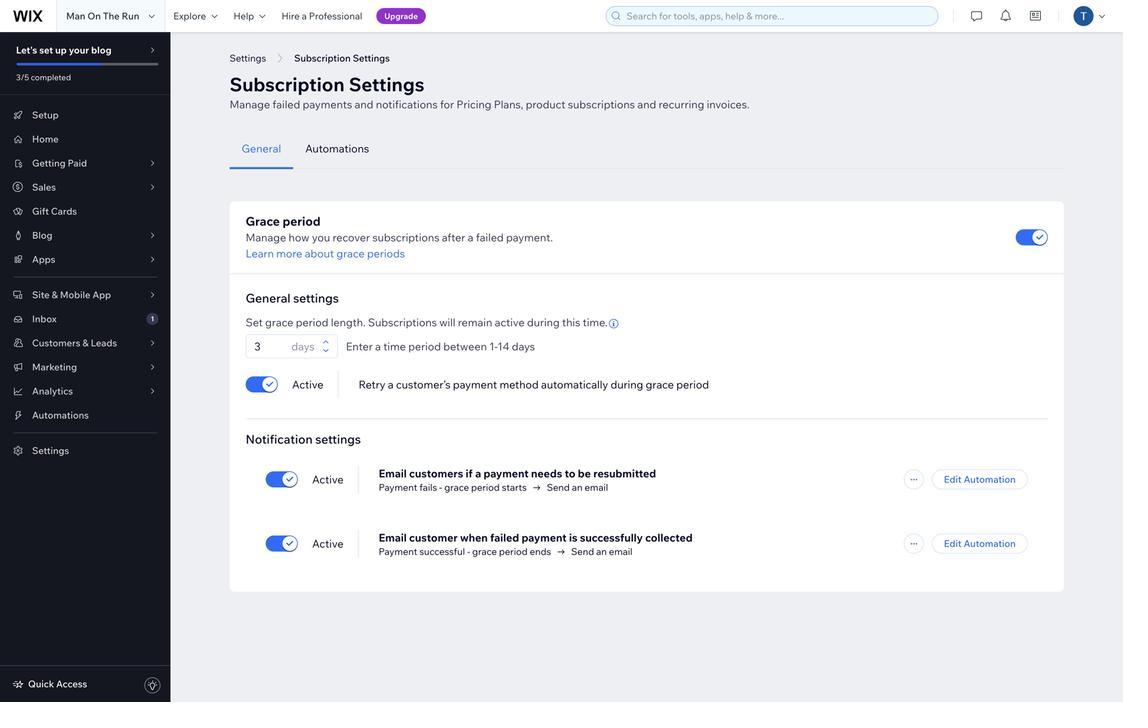 Task type: vqa. For each thing, say whether or not it's contained in the screenshot.
ONLINE
no



Task type: locate. For each thing, give the bounding box(es) containing it.
subscription inside button
[[294, 52, 351, 64]]

& right "site" on the left
[[52, 289, 58, 301]]

0 vertical spatial send
[[547, 482, 570, 493]]

during left this
[[527, 316, 560, 329]]

manage down grace
[[246, 231, 286, 244]]

customer
[[409, 531, 458, 545]]

1 horizontal spatial &
[[83, 337, 89, 349]]

during
[[527, 316, 560, 329], [611, 378, 644, 391]]

man
[[66, 10, 85, 22]]

0 horizontal spatial -
[[440, 482, 443, 493]]

0 vertical spatial payment
[[453, 378, 498, 391]]

access
[[56, 678, 87, 690]]

email
[[379, 467, 407, 480], [379, 531, 407, 545]]

send for is
[[572, 546, 595, 558]]

upgrade
[[385, 11, 418, 21]]

1 vertical spatial failed
[[476, 231, 504, 244]]

0 vertical spatial email
[[379, 467, 407, 480]]

failed for settings
[[273, 98, 301, 111]]

1 vertical spatial send
[[572, 546, 595, 558]]

email for be
[[585, 482, 609, 493]]

settings down automations link
[[32, 445, 69, 457]]

an down to
[[572, 482, 583, 493]]

a left the time
[[375, 340, 381, 353]]

set grace period length. subscriptions will remain active during this time.
[[246, 316, 608, 329]]

1 horizontal spatial -
[[467, 546, 470, 558]]

settings inside sidebar element
[[32, 445, 69, 457]]

0 horizontal spatial &
[[52, 289, 58, 301]]

- for customer
[[467, 546, 470, 558]]

subscription settings button
[[288, 48, 397, 68]]

recover
[[333, 231, 370, 244]]

- right fails
[[440, 482, 443, 493]]

on
[[88, 10, 101, 22]]

subscription up payments
[[230, 73, 345, 96]]

help
[[234, 10, 254, 22]]

0 vertical spatial manage
[[230, 98, 270, 111]]

payment for a
[[484, 467, 529, 480]]

completed
[[31, 72, 71, 82]]

payment
[[379, 482, 418, 493], [379, 546, 418, 558]]

1 vertical spatial payment
[[379, 546, 418, 558]]

1 vertical spatial subscriptions
[[373, 231, 440, 244]]

1 horizontal spatial email
[[609, 546, 633, 558]]

plans,
[[494, 98, 524, 111]]

2 email from the top
[[379, 531, 407, 545]]

1 vertical spatial automations
[[32, 409, 89, 421]]

1 edit from the top
[[945, 474, 962, 485]]

1 and from the left
[[355, 98, 374, 111]]

automation
[[964, 474, 1017, 485], [964, 538, 1017, 550]]

gift cards
[[32, 205, 77, 217]]

0 horizontal spatial automations
[[32, 409, 89, 421]]

a
[[302, 10, 307, 22], [468, 231, 474, 244], [375, 340, 381, 353], [388, 378, 394, 391], [476, 467, 482, 480]]

quick access button
[[12, 678, 87, 690]]

blog
[[32, 229, 53, 241]]

1 payment from the top
[[379, 482, 418, 493]]

0 vertical spatial automations
[[305, 142, 370, 155]]

automations down analytics
[[32, 409, 89, 421]]

Search for tools, apps, help & more... field
[[623, 7, 935, 25]]

a right if
[[476, 467, 482, 480]]

None text field
[[251, 335, 288, 358]]

manage inside subscription settings manage failed payments and notifications for pricing plans, product subscriptions and recurring invoices.
[[230, 98, 270, 111]]

failed inside subscription settings manage failed payments and notifications for pricing plans, product subscriptions and recurring invoices.
[[273, 98, 301, 111]]

period inside 'grace period manage how you recover subscriptions after a failed payment. learn more about grace periods'
[[283, 214, 321, 229]]

general button
[[230, 128, 293, 169]]

an for to
[[572, 482, 583, 493]]

email for collected
[[609, 546, 633, 558]]

1 vertical spatial manage
[[246, 231, 286, 244]]

a right after
[[468, 231, 474, 244]]

email left customers
[[379, 467, 407, 480]]

between
[[444, 340, 487, 353]]

0 vertical spatial settings
[[293, 291, 339, 306]]

payment
[[453, 378, 498, 391], [484, 467, 529, 480], [522, 531, 567, 545]]

home link
[[0, 127, 171, 151]]

0 vertical spatial general
[[242, 142, 281, 155]]

payment fails - grace period starts
[[379, 482, 527, 493]]

a right hire
[[302, 10, 307, 22]]

1 vertical spatial edit automation button
[[933, 534, 1029, 554]]

2 edit automation button from the top
[[933, 534, 1029, 554]]

1 horizontal spatial send
[[572, 546, 595, 558]]

subscriptions up the learn more about grace periods link
[[373, 231, 440, 244]]

when
[[460, 531, 488, 545]]

subscription down hire a professional link
[[294, 52, 351, 64]]

email customer when failed payment is successfully collected
[[379, 531, 693, 545]]

payment up starts
[[484, 467, 529, 480]]

1 vertical spatial settings
[[316, 432, 361, 447]]

enter a time period between 1-14 days
[[346, 340, 535, 353]]

general for general
[[242, 142, 281, 155]]

invoices.
[[707, 98, 750, 111]]

a for professional
[[302, 10, 307, 22]]

active
[[292, 378, 324, 391], [312, 473, 344, 486], [312, 537, 344, 551]]

an
[[572, 482, 583, 493], [597, 546, 607, 558]]

2 edit from the top
[[945, 538, 962, 550]]

1 vertical spatial automation
[[964, 538, 1017, 550]]

email down the successfully
[[609, 546, 633, 558]]

subscription inside subscription settings manage failed payments and notifications for pricing plans, product subscriptions and recurring invoices.
[[230, 73, 345, 96]]

1 horizontal spatial automations
[[305, 142, 370, 155]]

payment for failed
[[522, 531, 567, 545]]

settings down upgrade
[[353, 52, 390, 64]]

1
[[151, 315, 154, 323]]

edit automation
[[945, 474, 1017, 485], [945, 538, 1017, 550]]

0 vertical spatial -
[[440, 482, 443, 493]]

settings up notifications
[[349, 73, 425, 96]]

& left leads
[[83, 337, 89, 349]]

days
[[292, 340, 315, 353], [512, 340, 535, 353]]

payment for customer
[[379, 546, 418, 558]]

cards
[[51, 205, 77, 217]]

1 vertical spatial send an email
[[572, 546, 633, 558]]

1 vertical spatial subscription
[[230, 73, 345, 96]]

settings right notification at the bottom
[[316, 432, 361, 447]]

days down general settings
[[292, 340, 315, 353]]

payment left fails
[[379, 482, 418, 493]]

1 days from the left
[[292, 340, 315, 353]]

learn
[[246, 247, 274, 260]]

0 horizontal spatial subscriptions
[[373, 231, 440, 244]]

0 vertical spatial automation
[[964, 474, 1017, 485]]

payment down the between
[[453, 378, 498, 391]]

starts
[[502, 482, 527, 493]]

blog button
[[0, 223, 171, 248]]

0 vertical spatial edit automation button
[[933, 470, 1029, 490]]

2 days from the left
[[512, 340, 535, 353]]

send an email for successfully
[[572, 546, 633, 558]]

manage
[[230, 98, 270, 111], [246, 231, 286, 244]]

general inside "button"
[[242, 142, 281, 155]]

0 vertical spatial email
[[585, 482, 609, 493]]

let's set up your blog
[[16, 44, 112, 56]]

a for customer's
[[388, 378, 394, 391]]

marketing
[[32, 361, 77, 373]]

up
[[55, 44, 67, 56]]

edit automation for email customer when failed payment is successfully collected
[[945, 538, 1017, 550]]

email left customer
[[379, 531, 407, 545]]

home
[[32, 133, 59, 145]]

is
[[570, 531, 578, 545]]

subscriptions inside 'grace period manage how you recover subscriptions after a failed payment. learn more about grace periods'
[[373, 231, 440, 244]]

automations inside automations link
[[32, 409, 89, 421]]

edit automation button
[[933, 470, 1029, 490], [933, 534, 1029, 554]]

send an email down the successfully
[[572, 546, 633, 558]]

0 horizontal spatial email
[[585, 482, 609, 493]]

a inside 'grace period manage how you recover subscriptions after a failed payment. learn more about grace periods'
[[468, 231, 474, 244]]

- down when
[[467, 546, 470, 558]]

notification settings
[[246, 432, 361, 447]]

manage inside 'grace period manage how you recover subscriptions after a failed payment. learn more about grace periods'
[[246, 231, 286, 244]]

manage up general "button"
[[230, 98, 270, 111]]

remain
[[458, 316, 493, 329]]

tab list
[[230, 128, 1065, 169]]

send down needs
[[547, 482, 570, 493]]

general for general settings
[[246, 291, 291, 306]]

0 vertical spatial &
[[52, 289, 58, 301]]

0 vertical spatial active
[[292, 378, 324, 391]]

1 vertical spatial email
[[609, 546, 633, 558]]

automations down payments
[[305, 142, 370, 155]]

settings up length.
[[293, 291, 339, 306]]

app
[[93, 289, 111, 301]]

payment up ends in the left of the page
[[522, 531, 567, 545]]

leads
[[91, 337, 117, 349]]

failed for customer
[[491, 531, 520, 545]]

1 automation from the top
[[964, 474, 1017, 485]]

send an email down be
[[547, 482, 609, 493]]

0 horizontal spatial send
[[547, 482, 570, 493]]

1 vertical spatial email
[[379, 531, 407, 545]]

1 horizontal spatial subscriptions
[[568, 98, 636, 111]]

0 vertical spatial edit
[[945, 474, 962, 485]]

subscriptions right the product
[[568, 98, 636, 111]]

failed inside 'grace period manage how you recover subscriptions after a failed payment. learn more about grace periods'
[[476, 231, 504, 244]]

1 horizontal spatial and
[[638, 98, 657, 111]]

0 vertical spatial payment
[[379, 482, 418, 493]]

failed right when
[[491, 531, 520, 545]]

subscription for subscription settings manage failed payments and notifications for pricing plans, product subscriptions and recurring invoices.
[[230, 73, 345, 96]]

settings
[[293, 291, 339, 306], [316, 432, 361, 447]]

edit automation button for email customers if a payment needs to be resubmitted
[[933, 470, 1029, 490]]

explore
[[174, 10, 206, 22]]

0 vertical spatial send an email
[[547, 482, 609, 493]]

0 vertical spatial an
[[572, 482, 583, 493]]

active for email customer when failed payment is successfully collected
[[312, 537, 344, 551]]

1 horizontal spatial days
[[512, 340, 535, 353]]

& inside "customers & leads" "dropdown button"
[[83, 337, 89, 349]]

and left recurring
[[638, 98, 657, 111]]

1 edit automation button from the top
[[933, 470, 1029, 490]]

0 horizontal spatial days
[[292, 340, 315, 353]]

1 vertical spatial &
[[83, 337, 89, 349]]

1 vertical spatial payment
[[484, 467, 529, 480]]

2 vertical spatial payment
[[522, 531, 567, 545]]

automation for email customer when failed payment is successfully collected
[[964, 538, 1017, 550]]

days right the '14'
[[512, 340, 535, 353]]

tab list containing general
[[230, 128, 1065, 169]]

needs
[[531, 467, 563, 480]]

payment successful - grace period ends
[[379, 546, 552, 558]]

edit for email customers if a payment needs to be resubmitted
[[945, 474, 962, 485]]

& inside site & mobile app dropdown button
[[52, 289, 58, 301]]

failed left payments
[[273, 98, 301, 111]]

1 horizontal spatial during
[[611, 378, 644, 391]]

0 vertical spatial subscriptions
[[568, 98, 636, 111]]

subscription
[[294, 52, 351, 64], [230, 73, 345, 96]]

1 vertical spatial edit
[[945, 538, 962, 550]]

0 horizontal spatial and
[[355, 98, 374, 111]]

failed right after
[[476, 231, 504, 244]]

period
[[283, 214, 321, 229], [296, 316, 329, 329], [409, 340, 441, 353], [677, 378, 710, 391], [472, 482, 500, 493], [499, 546, 528, 558]]

0 vertical spatial subscription
[[294, 52, 351, 64]]

payment down customer
[[379, 546, 418, 558]]

1 vertical spatial edit automation
[[945, 538, 1017, 550]]

edit automation for email customers if a payment needs to be resubmitted
[[945, 474, 1017, 485]]

2 vertical spatial failed
[[491, 531, 520, 545]]

a right retry
[[388, 378, 394, 391]]

settings
[[230, 52, 266, 64], [353, 52, 390, 64], [349, 73, 425, 96], [32, 445, 69, 457]]

automation for email customers if a payment needs to be resubmitted
[[964, 474, 1017, 485]]

an down the successfully
[[597, 546, 607, 558]]

1 vertical spatial during
[[611, 378, 644, 391]]

1 vertical spatial an
[[597, 546, 607, 558]]

email down be
[[585, 482, 609, 493]]

0 vertical spatial failed
[[273, 98, 301, 111]]

0 vertical spatial edit automation
[[945, 474, 1017, 485]]

grace inside 'grace period manage how you recover subscriptions after a failed payment. learn more about grace periods'
[[337, 247, 365, 260]]

2 automation from the top
[[964, 538, 1017, 550]]

gift
[[32, 205, 49, 217]]

and right payments
[[355, 98, 374, 111]]

0 horizontal spatial an
[[572, 482, 583, 493]]

subscriptions
[[368, 316, 437, 329]]

2 payment from the top
[[379, 546, 418, 558]]

2 vertical spatial active
[[312, 537, 344, 551]]

manage for grace
[[246, 231, 286, 244]]

1 horizontal spatial an
[[597, 546, 607, 558]]

during right automatically
[[611, 378, 644, 391]]

send down "is"
[[572, 546, 595, 558]]

1 vertical spatial active
[[312, 473, 344, 486]]

2 edit automation from the top
[[945, 538, 1017, 550]]

1 edit automation from the top
[[945, 474, 1017, 485]]

1 vertical spatial general
[[246, 291, 291, 306]]

quick access
[[28, 678, 87, 690]]

1 email from the top
[[379, 467, 407, 480]]

grace period manage how you recover subscriptions after a failed payment. learn more about grace periods
[[246, 214, 553, 260]]

grace
[[337, 247, 365, 260], [265, 316, 294, 329], [646, 378, 674, 391], [445, 482, 469, 493], [473, 546, 497, 558]]

1 vertical spatial -
[[467, 546, 470, 558]]

send an email
[[547, 482, 609, 493], [572, 546, 633, 558]]

settings for general settings
[[293, 291, 339, 306]]

0 horizontal spatial during
[[527, 316, 560, 329]]

subscription for subscription settings
[[294, 52, 351, 64]]

enter
[[346, 340, 373, 353]]



Task type: describe. For each thing, give the bounding box(es) containing it.
analytics
[[32, 385, 73, 397]]

active for email customers if a payment needs to be resubmitted
[[312, 473, 344, 486]]

about
[[305, 247, 334, 260]]

upgrade button
[[377, 8, 426, 24]]

method
[[500, 378, 539, 391]]

man on the run
[[66, 10, 139, 22]]

customers
[[32, 337, 80, 349]]

& for site
[[52, 289, 58, 301]]

getting paid button
[[0, 151, 171, 175]]

a for time
[[375, 340, 381, 353]]

payment.
[[507, 231, 553, 244]]

hire
[[282, 10, 300, 22]]

quick
[[28, 678, 54, 690]]

notifications
[[376, 98, 438, 111]]

settings down help 'button'
[[230, 52, 266, 64]]

sidebar element
[[0, 32, 171, 702]]

site
[[32, 289, 50, 301]]

for
[[440, 98, 454, 111]]

customers & leads button
[[0, 331, 171, 355]]

1-
[[490, 340, 498, 353]]

pricing
[[457, 98, 492, 111]]

setup link
[[0, 103, 171, 127]]

manage for subscription
[[230, 98, 270, 111]]

fails
[[420, 482, 437, 493]]

getting
[[32, 157, 66, 169]]

periods
[[367, 247, 405, 260]]

active
[[495, 316, 525, 329]]

payment for customers
[[379, 482, 418, 493]]

automations button
[[293, 128, 382, 169]]

customer's
[[396, 378, 451, 391]]

successful
[[420, 546, 465, 558]]

this
[[563, 316, 581, 329]]

set
[[246, 316, 263, 329]]

3/5
[[16, 72, 29, 82]]

to
[[565, 467, 576, 480]]

you
[[312, 231, 330, 244]]

settings inside subscription settings manage failed payments and notifications for pricing plans, product subscriptions and recurring invoices.
[[349, 73, 425, 96]]

subscriptions inside subscription settings manage failed payments and notifications for pricing plans, product subscriptions and recurring invoices.
[[568, 98, 636, 111]]

automatically
[[542, 378, 609, 391]]

let's
[[16, 44, 37, 56]]

email customers if a payment needs to be resubmitted
[[379, 467, 657, 480]]

general settings
[[246, 291, 339, 306]]

sales
[[32, 181, 56, 193]]

automations link
[[0, 403, 171, 428]]

more
[[277, 247, 303, 260]]

if
[[466, 467, 473, 480]]

apps
[[32, 254, 55, 265]]

be
[[578, 467, 591, 480]]

automations inside "automations" button
[[305, 142, 370, 155]]

notification
[[246, 432, 313, 447]]

setup
[[32, 109, 59, 121]]

email for email customer when failed payment is successfully collected
[[379, 531, 407, 545]]

paid
[[68, 157, 87, 169]]

edit automation button for email customer when failed payment is successfully collected
[[933, 534, 1029, 554]]

successfully
[[580, 531, 643, 545]]

email for email customers if a payment needs to be resubmitted
[[379, 467, 407, 480]]

& for customers
[[83, 337, 89, 349]]

an for successfully
[[597, 546, 607, 558]]

customers & leads
[[32, 337, 117, 349]]

apps button
[[0, 248, 171, 272]]

time
[[384, 340, 406, 353]]

marketing button
[[0, 355, 171, 379]]

2 and from the left
[[638, 98, 657, 111]]

send an email for to
[[547, 482, 609, 493]]

gift cards link
[[0, 199, 171, 223]]

help button
[[226, 0, 274, 32]]

professional
[[309, 10, 363, 22]]

settings button
[[223, 48, 273, 68]]

- for customers
[[440, 482, 443, 493]]

retry a customer's payment method automatically during grace period
[[359, 378, 710, 391]]

mobile
[[60, 289, 90, 301]]

settings for notification settings
[[316, 432, 361, 447]]

ends
[[530, 546, 552, 558]]

product
[[526, 98, 566, 111]]

grace
[[246, 214, 280, 229]]

settings link
[[0, 439, 171, 463]]

length.
[[331, 316, 366, 329]]

blog
[[91, 44, 112, 56]]

retry
[[359, 378, 386, 391]]

how
[[289, 231, 310, 244]]

sales button
[[0, 175, 171, 199]]

recurring
[[659, 98, 705, 111]]

resubmitted
[[594, 467, 657, 480]]

send for needs
[[547, 482, 570, 493]]

14
[[498, 340, 510, 353]]

site & mobile app
[[32, 289, 111, 301]]

getting paid
[[32, 157, 87, 169]]

subscription settings
[[294, 52, 390, 64]]

hire a professional
[[282, 10, 363, 22]]

payments
[[303, 98, 352, 111]]

your
[[69, 44, 89, 56]]

hire a professional link
[[274, 0, 371, 32]]

0 vertical spatial during
[[527, 316, 560, 329]]

customers
[[409, 467, 464, 480]]

site & mobile app button
[[0, 283, 171, 307]]

the
[[103, 10, 120, 22]]

edit for email customer when failed payment is successfully collected
[[945, 538, 962, 550]]



